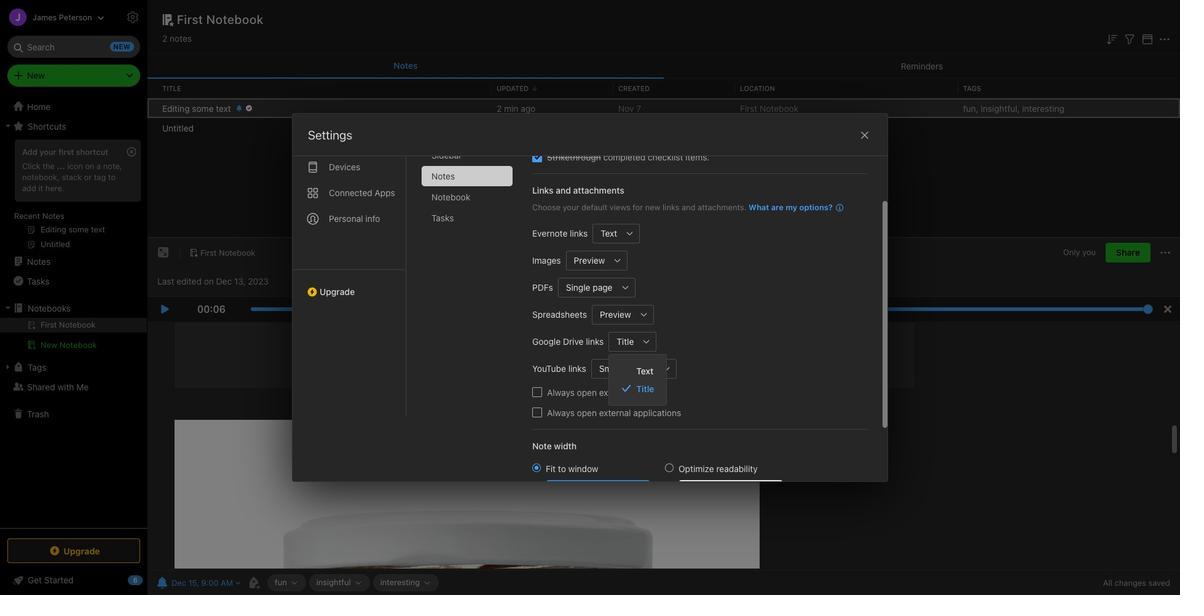 Task type: locate. For each thing, give the bounding box(es) containing it.
1 external from the top
[[599, 387, 631, 397]]

links and attachments
[[532, 185, 624, 196]]

1 vertical spatial new
[[41, 340, 57, 350]]

notes
[[394, 60, 418, 71], [432, 171, 455, 181], [42, 211, 64, 221], [27, 256, 51, 267]]

tasks up 'notebooks'
[[27, 276, 49, 286]]

1 horizontal spatial 2
[[497, 103, 502, 113]]

settings up devices
[[308, 128, 352, 142]]

2 vertical spatial first
[[200, 248, 217, 257]]

2 always from the top
[[547, 407, 575, 418]]

icon
[[67, 161, 83, 171]]

checklist
[[648, 152, 683, 162]]

your up the
[[39, 147, 56, 157]]

tasks
[[432, 213, 454, 223], [27, 276, 49, 286]]

0 vertical spatial and
[[556, 185, 571, 196]]

settings up 2 notes
[[155, 12, 187, 22]]

0 horizontal spatial interesting
[[380, 577, 420, 587]]

fun
[[275, 577, 287, 587]]

title down text link at the bottom right of page
[[637, 383, 654, 394]]

your for first
[[39, 147, 56, 157]]

you
[[1083, 247, 1096, 257]]

Choose default view option for Images field
[[566, 251, 628, 270]]

0 horizontal spatial your
[[39, 147, 56, 157]]

notebook inside note window element
[[219, 248, 255, 257]]

1 vertical spatial external
[[599, 407, 631, 418]]

applications
[[634, 407, 681, 418]]

1 vertical spatial and
[[682, 202, 696, 212]]

text inside dropdown list menu
[[637, 366, 654, 376]]

what are my options?
[[749, 202, 833, 212]]

new inside 'popup button'
[[27, 70, 45, 81]]

group
[[0, 136, 147, 256]]

notebooks
[[28, 303, 71, 313]]

or
[[84, 172, 92, 182]]

first up 'notes'
[[177, 12, 203, 26]]

text
[[216, 103, 231, 113]]

0 vertical spatial new
[[27, 70, 45, 81]]

1 vertical spatial 2
[[497, 103, 502, 113]]

shared with me
[[27, 382, 89, 392]]

0 vertical spatial first
[[177, 12, 203, 26]]

tree
[[0, 97, 148, 528]]

and left attachments.
[[682, 202, 696, 212]]

Choose default view option for Evernote links field
[[593, 223, 640, 243]]

tab list
[[148, 54, 1180, 79], [293, 91, 406, 416], [422, 103, 523, 416]]

first up 'last edited on dec 13, 2023'
[[200, 248, 217, 257]]

0 vertical spatial preview
[[574, 255, 605, 266]]

updated
[[497, 84, 529, 92]]

new notebook group
[[0, 318, 147, 357]]

0 vertical spatial your
[[39, 147, 56, 157]]

first
[[59, 147, 74, 157]]

new up tags button
[[41, 340, 57, 350]]

1 horizontal spatial upgrade
[[320, 287, 355, 297]]

first notebook
[[177, 12, 264, 26], [740, 103, 799, 113], [200, 248, 255, 257]]

0 horizontal spatial and
[[556, 185, 571, 196]]

on
[[85, 161, 94, 171], [204, 276, 214, 286]]

first
[[177, 12, 203, 26], [740, 103, 758, 113], [200, 248, 217, 257]]

1 horizontal spatial tasks
[[432, 213, 454, 223]]

your down the links and attachments
[[563, 202, 579, 212]]

single page button
[[558, 278, 616, 297]]

0 horizontal spatial on
[[85, 161, 94, 171]]

preview up single page
[[574, 255, 605, 266]]

new
[[27, 70, 45, 81], [41, 340, 57, 350]]

None search field
[[16, 36, 132, 58]]

1 horizontal spatial tags
[[963, 84, 981, 92]]

external up always open external applications
[[599, 387, 631, 397]]

min
[[504, 103, 519, 113]]

note,
[[103, 161, 122, 171]]

trash link
[[0, 404, 147, 424]]

expand note image
[[156, 245, 171, 260]]

first notebook up 'notes'
[[177, 12, 264, 26]]

strikethrough
[[547, 152, 601, 162]]

first down "location"
[[740, 103, 758, 113]]

0 vertical spatial text
[[601, 228, 617, 239]]

2 left min
[[497, 103, 502, 113]]

0 horizontal spatial upgrade
[[64, 546, 100, 556]]

me
[[76, 382, 89, 392]]

Optimize readability radio
[[665, 463, 674, 472]]

open up always open external applications
[[577, 387, 597, 397]]

0 horizontal spatial settings
[[155, 12, 187, 22]]

interesting inside button
[[380, 577, 420, 587]]

first notebook inside button
[[200, 248, 255, 257]]

0 horizontal spatial title
[[162, 84, 181, 92]]

add tag image
[[247, 575, 261, 590]]

external down always open external files
[[599, 407, 631, 418]]

settings image
[[125, 10, 140, 25]]

preview for images
[[574, 255, 605, 266]]

Note Editor text field
[[148, 322, 1180, 570]]

notes inside tab
[[432, 171, 455, 181]]

1 horizontal spatial on
[[204, 276, 214, 286]]

0 vertical spatial upgrade button
[[293, 269, 406, 302]]

to inside icon on a note, notebook, stack or tag to add it here.
[[108, 172, 116, 182]]

fun,
[[963, 103, 979, 113]]

1 always from the top
[[547, 387, 575, 397]]

preview button up single page button
[[566, 251, 608, 270]]

1 vertical spatial tasks
[[27, 276, 49, 286]]

0 horizontal spatial to
[[108, 172, 116, 182]]

preview inside choose default view option for images field
[[574, 255, 605, 266]]

0 vertical spatial always
[[547, 387, 575, 397]]

strikethrough completed checklist items.
[[547, 152, 710, 162]]

tag
[[94, 172, 106, 182]]

settings
[[155, 12, 187, 22], [308, 128, 352, 142]]

2 vertical spatial title
[[637, 383, 654, 394]]

text inside "button"
[[601, 228, 617, 239]]

0 vertical spatial to
[[108, 172, 116, 182]]

new inside button
[[41, 340, 57, 350]]

to down note,
[[108, 172, 116, 182]]

Select2160 checkbox
[[532, 152, 542, 162]]

1 horizontal spatial settings
[[308, 128, 352, 142]]

0 vertical spatial external
[[599, 387, 631, 397]]

share button
[[1106, 243, 1151, 263]]

note window element
[[148, 238, 1180, 595]]

1 open from the top
[[577, 387, 597, 397]]

0 vertical spatial on
[[85, 161, 94, 171]]

1 vertical spatial upgrade
[[64, 546, 100, 556]]

0 vertical spatial interesting
[[1023, 103, 1065, 113]]

connected apps
[[329, 188, 395, 198]]

1 horizontal spatial and
[[682, 202, 696, 212]]

note
[[532, 441, 552, 451]]

click
[[22, 161, 40, 171]]

first notebook up dec
[[200, 248, 255, 257]]

recent
[[14, 211, 40, 221]]

upgrade button inside tab list
[[293, 269, 406, 302]]

1 vertical spatial to
[[558, 463, 566, 474]]

2 for 2 min ago
[[497, 103, 502, 113]]

1 vertical spatial preview button
[[592, 305, 634, 324]]

tab list for links and attachments
[[293, 91, 406, 416]]

always open external files
[[547, 387, 650, 397]]

0 horizontal spatial 2
[[162, 33, 167, 44]]

2 open from the top
[[577, 407, 597, 418]]

info
[[366, 213, 380, 224]]

0 vertical spatial settings
[[155, 12, 187, 22]]

always right always open external files option
[[547, 387, 575, 397]]

on left the a
[[85, 161, 94, 171]]

views
[[610, 202, 631, 212]]

interesting right insightful,
[[1023, 103, 1065, 113]]

2
[[162, 33, 167, 44], [497, 103, 502, 113]]

attachments
[[573, 185, 624, 196]]

2 vertical spatial first notebook
[[200, 248, 255, 257]]

cell inside tree
[[0, 318, 147, 333]]

row group
[[148, 98, 1180, 138]]

changes
[[1115, 578, 1147, 588]]

always right always open external applications option
[[547, 407, 575, 418]]

text
[[601, 228, 617, 239], [637, 366, 654, 376]]

notes inside 'link'
[[27, 256, 51, 267]]

1 vertical spatial open
[[577, 407, 597, 418]]

external
[[599, 387, 631, 397], [599, 407, 631, 418]]

cell
[[0, 318, 147, 333]]

tasks down notebook tab
[[432, 213, 454, 223]]

share
[[1116, 247, 1141, 258]]

0 vertical spatial preview button
[[566, 251, 608, 270]]

13,
[[234, 276, 246, 286]]

small
[[599, 363, 621, 374]]

and right links
[[556, 185, 571, 196]]

Always open external applications checkbox
[[532, 408, 542, 417]]

0 vertical spatial 2
[[162, 33, 167, 44]]

evernote links
[[532, 228, 588, 239]]

new for new
[[27, 70, 45, 81]]

pdfs
[[532, 282, 553, 293]]

1 vertical spatial title
[[617, 336, 634, 347]]

spreadsheets
[[532, 309, 587, 320]]

0 vertical spatial upgrade
[[320, 287, 355, 297]]

2 left 'notes'
[[162, 33, 167, 44]]

my
[[786, 202, 798, 212]]

1 vertical spatial first
[[740, 103, 758, 113]]

home
[[27, 101, 51, 112]]

completed
[[603, 152, 646, 162]]

tags up shared at the bottom of page
[[28, 362, 46, 372]]

Choose default view option for Spreadsheets field
[[592, 305, 654, 324]]

fit
[[546, 463, 556, 474]]

preview button for images
[[566, 251, 608, 270]]

title up small preview button in the right of the page
[[617, 336, 634, 347]]

choose your default views for new links and attachments.
[[532, 202, 747, 212]]

0 vertical spatial tasks
[[432, 213, 454, 223]]

new up home
[[27, 70, 45, 81]]

2 notes
[[162, 33, 192, 44]]

expand tags image
[[3, 362, 13, 372]]

title up editing
[[162, 84, 181, 92]]

1 horizontal spatial upgrade button
[[293, 269, 406, 302]]

tags
[[963, 84, 981, 92], [28, 362, 46, 372]]

2 horizontal spatial title
[[637, 383, 654, 394]]

1 vertical spatial settings
[[308, 128, 352, 142]]

home link
[[0, 97, 148, 116]]

always
[[547, 387, 575, 397], [547, 407, 575, 418]]

option group
[[532, 462, 783, 540]]

expand notebooks image
[[3, 303, 13, 313]]

text link
[[610, 362, 667, 380]]

preview inside field
[[600, 309, 631, 320]]

on left dec
[[204, 276, 214, 286]]

preview button up title button
[[592, 305, 634, 324]]

notes button
[[148, 54, 664, 79]]

2 external from the top
[[599, 407, 631, 418]]

insightful button
[[309, 574, 370, 591]]

tab list containing devices
[[293, 91, 406, 416]]

your inside group
[[39, 147, 56, 157]]

7
[[637, 103, 641, 113]]

0 horizontal spatial upgrade button
[[7, 539, 140, 563]]

1 vertical spatial on
[[204, 276, 214, 286]]

google
[[532, 336, 561, 347]]

preview for spreadsheets
[[600, 309, 631, 320]]

add your first shortcut
[[22, 147, 108, 157]]

reminders
[[901, 61, 943, 71]]

1 vertical spatial preview
[[600, 309, 631, 320]]

to right fit
[[558, 463, 566, 474]]

1 vertical spatial tags
[[28, 362, 46, 372]]

1 vertical spatial upgrade button
[[7, 539, 140, 563]]

1 horizontal spatial title
[[617, 336, 634, 347]]

1 vertical spatial text
[[637, 366, 654, 376]]

1 horizontal spatial your
[[563, 202, 579, 212]]

tasks inside "tab"
[[432, 213, 454, 223]]

group containing add your first shortcut
[[0, 136, 147, 256]]

tags up fun,
[[963, 84, 981, 92]]

preview up title button
[[600, 309, 631, 320]]

personal
[[329, 213, 363, 224]]

attachments.
[[698, 202, 747, 212]]

1 vertical spatial first notebook
[[740, 103, 799, 113]]

notebook
[[206, 12, 264, 26], [760, 103, 799, 113], [432, 192, 470, 202], [219, 248, 255, 257], [60, 340, 97, 350]]

1 horizontal spatial text
[[637, 366, 654, 376]]

first notebook down "location"
[[740, 103, 799, 113]]

youtube
[[532, 363, 566, 374]]

interesting right insightful button
[[380, 577, 420, 587]]

editing
[[162, 103, 190, 113]]

0 horizontal spatial tasks
[[27, 276, 49, 286]]

0 horizontal spatial tags
[[28, 362, 46, 372]]

open down always open external files
[[577, 407, 597, 418]]

0 horizontal spatial text
[[601, 228, 617, 239]]

preview button for spreadsheets
[[592, 305, 634, 324]]

1 vertical spatial your
[[563, 202, 579, 212]]

1 horizontal spatial interesting
[[1023, 103, 1065, 113]]

to
[[108, 172, 116, 182], [558, 463, 566, 474]]

0 vertical spatial open
[[577, 387, 597, 397]]

1 vertical spatial always
[[547, 407, 575, 418]]

1 vertical spatial interesting
[[380, 577, 420, 587]]



Task type: describe. For each thing, give the bounding box(es) containing it.
shared
[[27, 382, 55, 392]]

small preview
[[599, 363, 654, 374]]

youtube links
[[532, 363, 586, 374]]

interesting button
[[373, 574, 439, 591]]

open for always open external files
[[577, 387, 597, 397]]

with
[[57, 382, 74, 392]]

1 horizontal spatial to
[[558, 463, 566, 474]]

nov
[[619, 103, 634, 113]]

notes
[[170, 33, 192, 44]]

external for files
[[599, 387, 631, 397]]

fun, insightful, interesting
[[963, 103, 1065, 113]]

new for new notebook
[[41, 340, 57, 350]]

2023
[[248, 276, 269, 286]]

dropdown list menu
[[610, 362, 667, 397]]

icon on a note, notebook, stack or tag to add it here.
[[22, 161, 122, 193]]

stack
[[62, 172, 82, 182]]

files
[[634, 387, 650, 397]]

on inside icon on a note, notebook, stack or tag to add it here.
[[85, 161, 94, 171]]

reminders button
[[664, 54, 1180, 79]]

fun button
[[268, 574, 306, 591]]

notebook tab
[[422, 187, 513, 207]]

row group containing editing some text
[[148, 98, 1180, 138]]

title button
[[609, 332, 637, 351]]

settings tooltip
[[136, 5, 197, 29]]

notebooks link
[[0, 298, 147, 318]]

notes inside button
[[394, 60, 418, 71]]

open for always open external applications
[[577, 407, 597, 418]]

shortcuts button
[[0, 116, 147, 136]]

all
[[1104, 578, 1113, 588]]

new notebook button
[[0, 338, 147, 352]]

saved
[[1149, 578, 1171, 588]]

the
[[43, 161, 55, 171]]

personal info
[[329, 213, 380, 224]]

trash
[[27, 409, 49, 419]]

Choose default view option for PDFs field
[[558, 278, 635, 297]]

ago
[[521, 103, 536, 113]]

notebook inside tab
[[432, 192, 470, 202]]

links down drive
[[569, 363, 586, 374]]

location
[[740, 84, 775, 92]]

all changes saved
[[1104, 578, 1171, 588]]

preview
[[623, 363, 654, 374]]

add
[[22, 183, 36, 193]]

only you
[[1064, 247, 1096, 257]]

title inside dropdown list menu
[[637, 383, 654, 394]]

untitled button
[[148, 118, 1180, 138]]

notebook,
[[22, 172, 60, 182]]

00:06
[[197, 304, 226, 315]]

drive
[[563, 336, 584, 347]]

links right new
[[663, 202, 680, 212]]

editing some text
[[162, 103, 231, 113]]

google drive links
[[532, 336, 604, 347]]

insightful,
[[981, 103, 1020, 113]]

a
[[97, 161, 101, 171]]

small preview button
[[591, 359, 657, 378]]

...
[[57, 161, 65, 171]]

tab list for choose your default views for new links and attachments.
[[422, 103, 523, 416]]

Search text field
[[16, 36, 132, 58]]

insightful
[[316, 577, 351, 587]]

items.
[[686, 152, 710, 162]]

for
[[633, 202, 643, 212]]

2 min ago
[[497, 103, 536, 113]]

notebook inside group
[[60, 340, 97, 350]]

new
[[645, 202, 661, 212]]

connected
[[329, 188, 372, 198]]

first inside button
[[200, 248, 217, 257]]

always for always open external applications
[[547, 407, 575, 418]]

2 for 2 notes
[[162, 33, 167, 44]]

single
[[566, 282, 591, 293]]

tasks inside button
[[27, 276, 49, 286]]

last edited on dec 13, 2023
[[157, 276, 269, 286]]

Choose default view option for Google Drive links field
[[609, 332, 657, 351]]

option group containing fit to window
[[532, 462, 783, 540]]

notes tab
[[422, 166, 513, 186]]

title inside button
[[617, 336, 634, 347]]

new button
[[7, 65, 140, 87]]

shortcut
[[76, 147, 108, 157]]

images
[[532, 255, 561, 266]]

apps
[[375, 188, 395, 198]]

optimize readability
[[679, 463, 758, 474]]

devices
[[329, 162, 360, 172]]

add
[[22, 147, 37, 157]]

edited
[[177, 276, 202, 286]]

width
[[554, 441, 577, 451]]

tasks tab
[[422, 208, 513, 228]]

notes link
[[0, 251, 147, 271]]

new notebook
[[41, 340, 97, 350]]

shared with me link
[[0, 377, 147, 397]]

0 vertical spatial title
[[162, 84, 181, 92]]

text button
[[593, 223, 621, 243]]

external for applications
[[599, 407, 631, 418]]

on inside note window element
[[204, 276, 214, 286]]

Fit to window radio
[[532, 463, 541, 472]]

0 vertical spatial tags
[[963, 84, 981, 92]]

nov 7
[[619, 103, 641, 113]]

always for always open external files
[[547, 387, 575, 397]]

Choose default view option for YouTube links field
[[591, 359, 677, 378]]

tree containing home
[[0, 97, 148, 528]]

recent notes
[[14, 211, 64, 221]]

dec
[[216, 276, 232, 286]]

untitled
[[162, 123, 194, 133]]

are
[[771, 202, 784, 212]]

only
[[1064, 247, 1081, 257]]

your for default
[[563, 202, 579, 212]]

0 vertical spatial first notebook
[[177, 12, 264, 26]]

settings inside settings tooltip
[[155, 12, 187, 22]]

click the ...
[[22, 161, 65, 171]]

optimize
[[679, 463, 714, 474]]

tags inside button
[[28, 362, 46, 372]]

single page
[[566, 282, 613, 293]]

links right drive
[[586, 336, 604, 347]]

always open external applications
[[547, 407, 681, 418]]

Always open external files checkbox
[[532, 387, 542, 397]]

it
[[38, 183, 43, 193]]

close image
[[858, 128, 872, 143]]

links left text "button" at right
[[570, 228, 588, 239]]



Task type: vqa. For each thing, say whether or not it's contained in the screenshot.


